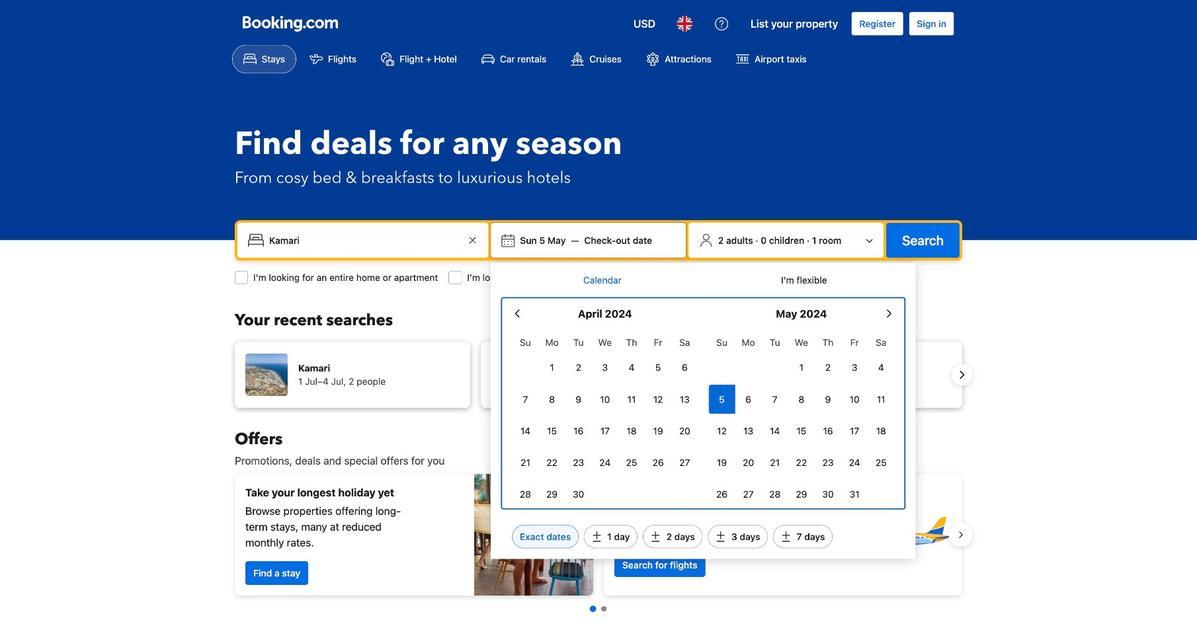 Task type: vqa. For each thing, say whether or not it's contained in the screenshot.
5 May 2024 option
yes



Task type: describe. For each thing, give the bounding box(es) containing it.
2 region from the top
[[224, 469, 973, 602]]

5 May 2024 checkbox
[[709, 385, 736, 414]]

31 May 2024 checkbox
[[842, 480, 868, 509]]

1 grid from the left
[[512, 330, 698, 509]]

22 May 2024 checkbox
[[789, 449, 815, 478]]

15 April 2024 checkbox
[[539, 417, 566, 446]]

22 April 2024 checkbox
[[539, 449, 566, 478]]

27 April 2024 checkbox
[[672, 449, 698, 478]]

2 grid from the left
[[709, 330, 895, 509]]

12 May 2024 checkbox
[[709, 417, 736, 446]]

16 April 2024 checkbox
[[566, 417, 592, 446]]

6 April 2024 checkbox
[[672, 354, 698, 383]]

15 May 2024 checkbox
[[789, 417, 815, 446]]

8 April 2024 checkbox
[[539, 385, 566, 414]]

17 May 2024 checkbox
[[842, 417, 868, 446]]

take your longest holiday yet image
[[474, 474, 594, 596]]

1 April 2024 checkbox
[[539, 354, 566, 383]]

19 April 2024 checkbox
[[645, 417, 672, 446]]

7 May 2024 checkbox
[[762, 385, 789, 414]]

19 May 2024 checkbox
[[709, 449, 736, 478]]

21 April 2024 checkbox
[[512, 449, 539, 478]]

3 May 2024 checkbox
[[842, 354, 868, 383]]

1 region from the top
[[224, 337, 973, 414]]

28 May 2024 checkbox
[[762, 480, 789, 509]]

18 May 2024 checkbox
[[868, 417, 895, 446]]

20 April 2024 checkbox
[[672, 417, 698, 446]]

30 April 2024 checkbox
[[566, 480, 592, 509]]

1 May 2024 checkbox
[[789, 354, 815, 383]]

11 April 2024 checkbox
[[619, 385, 645, 414]]

25 May 2024 checkbox
[[868, 449, 895, 478]]

25 April 2024 checkbox
[[619, 449, 645, 478]]

18 April 2024 checkbox
[[619, 417, 645, 446]]

23 May 2024 checkbox
[[815, 449, 842, 478]]

26 May 2024 checkbox
[[709, 480, 736, 509]]

9 April 2024 checkbox
[[566, 385, 592, 414]]



Task type: locate. For each thing, give the bounding box(es) containing it.
11 May 2024 checkbox
[[868, 385, 895, 414]]

1 horizontal spatial grid
[[709, 330, 895, 509]]

14 May 2024 checkbox
[[762, 417, 789, 446]]

booking.com image
[[243, 16, 338, 32]]

region
[[224, 337, 973, 414], [224, 469, 973, 602]]

21 May 2024 checkbox
[[762, 449, 789, 478]]

4 April 2024 checkbox
[[619, 354, 645, 383]]

23 April 2024 checkbox
[[566, 449, 592, 478]]

26 April 2024 checkbox
[[645, 449, 672, 478]]

2 May 2024 checkbox
[[815, 354, 842, 383]]

17 April 2024 checkbox
[[592, 417, 619, 446]]

24 May 2024 checkbox
[[842, 449, 868, 478]]

29 April 2024 checkbox
[[539, 480, 566, 509]]

14 April 2024 checkbox
[[512, 417, 539, 446]]

grid
[[512, 330, 698, 509], [709, 330, 895, 509]]

30 May 2024 checkbox
[[815, 480, 842, 509]]

5 April 2024 checkbox
[[645, 354, 672, 383]]

28 April 2024 checkbox
[[512, 480, 539, 509]]

10 May 2024 checkbox
[[842, 385, 868, 414]]

next image
[[955, 367, 971, 383]]

4 May 2024 checkbox
[[868, 354, 895, 383]]

8 May 2024 checkbox
[[789, 385, 815, 414]]

12 April 2024 checkbox
[[645, 385, 672, 414]]

progress bar
[[590, 606, 607, 613]]

9 May 2024 checkbox
[[815, 385, 842, 414]]

27 May 2024 checkbox
[[736, 480, 762, 509]]

20 May 2024 checkbox
[[736, 449, 762, 478]]

0 vertical spatial region
[[224, 337, 973, 414]]

24 April 2024 checkbox
[[592, 449, 619, 478]]

13 May 2024 checkbox
[[736, 417, 762, 446]]

3 April 2024 checkbox
[[592, 354, 619, 383]]

0 horizontal spatial grid
[[512, 330, 698, 509]]

7 April 2024 checkbox
[[512, 385, 539, 414]]

cell
[[709, 383, 736, 414]]

13 April 2024 checkbox
[[672, 385, 698, 414]]

10 April 2024 checkbox
[[592, 385, 619, 414]]

6 May 2024 checkbox
[[736, 385, 762, 414]]

1 vertical spatial region
[[224, 469, 973, 602]]

2 April 2024 checkbox
[[566, 354, 592, 383]]

Where are you going? field
[[264, 229, 465, 253]]

29 May 2024 checkbox
[[789, 480, 815, 509]]

16 May 2024 checkbox
[[815, 417, 842, 446]]

tab list
[[502, 263, 905, 299]]

fly away to your dream holiday image
[[860, 489, 952, 582]]



